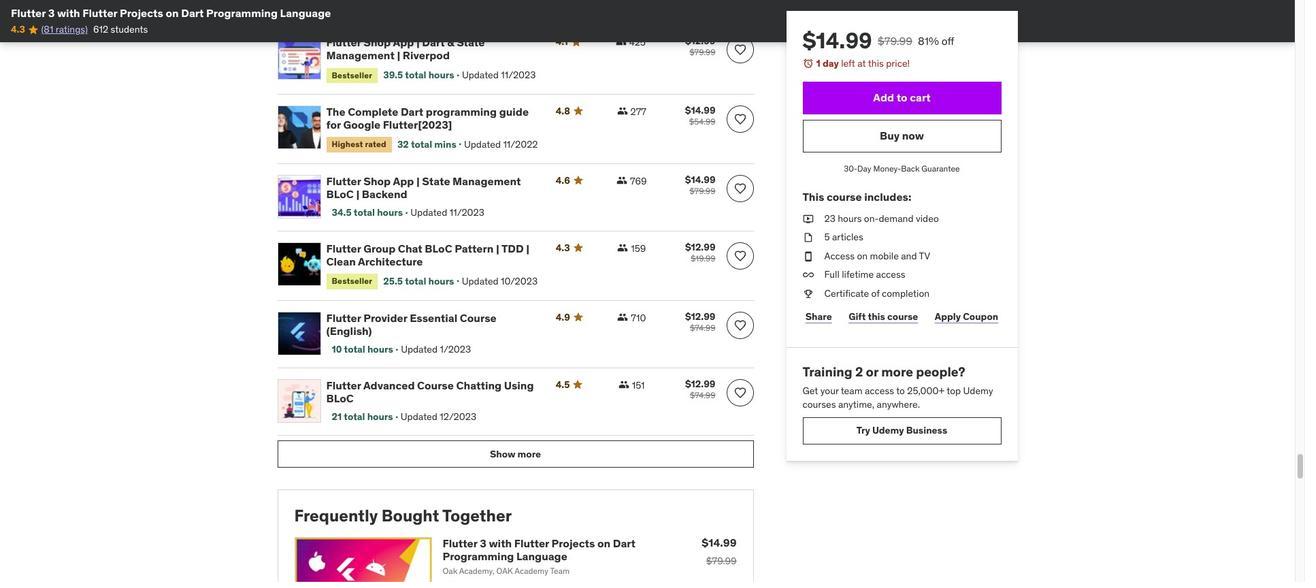 Task type: locate. For each thing, give the bounding box(es) containing it.
21
[[332, 410, 342, 423]]

1 vertical spatial bloc
[[425, 242, 453, 255]]

0 vertical spatial on
[[166, 6, 179, 20]]

xsmall image for 5 articles
[[803, 231, 814, 244]]

flutter up 21
[[326, 378, 361, 392]]

updated right mins
[[464, 138, 501, 150]]

1 horizontal spatial udemy
[[964, 385, 994, 397]]

$74.99 right 151
[[690, 390, 716, 400]]

updated for 34.5 total hours
[[411, 206, 448, 219]]

language
[[280, 6, 331, 20], [517, 550, 568, 563]]

$74.99 right 710
[[690, 322, 716, 333]]

bought
[[382, 505, 439, 526]]

tdd
[[502, 242, 524, 255]]

0 vertical spatial projects
[[120, 6, 163, 20]]

app for |
[[393, 36, 414, 49]]

2 vertical spatial on
[[598, 537, 611, 550]]

updated 10/2023
[[462, 275, 538, 287]]

to left cart
[[897, 91, 908, 104]]

updated 12/2023
[[401, 410, 477, 423]]

$79.99 inside $12.99 $79.99
[[690, 47, 716, 57]]

2 vertical spatial bloc
[[326, 391, 354, 405]]

2 $12.99 from the top
[[686, 241, 716, 253]]

at
[[858, 57, 866, 69]]

3
[[48, 6, 55, 20], [480, 537, 487, 550]]

flutter inside the flutter shop app | dart & state management | riverpod
[[326, 36, 361, 49]]

shop up 34.5 total hours
[[364, 174, 391, 188]]

$12.99 down $19.99
[[686, 310, 716, 322]]

share button
[[803, 303, 835, 331]]

612
[[93, 23, 108, 36]]

0 horizontal spatial language
[[280, 6, 331, 20]]

1 horizontal spatial 3
[[480, 537, 487, 550]]

(81 ratings)
[[41, 23, 88, 36]]

flutter[2023]
[[383, 118, 452, 132]]

1/2023
[[440, 343, 471, 355]]

flutter up oak
[[443, 537, 478, 550]]

0 vertical spatial this
[[869, 57, 884, 69]]

updated 11/2023 down flutter shop app | state management bloc | backend link
[[411, 206, 485, 219]]

course up 23
[[827, 190, 862, 204]]

0 horizontal spatial projects
[[120, 6, 163, 20]]

0 horizontal spatial more
[[518, 448, 541, 460]]

1 horizontal spatial management
[[453, 174, 521, 188]]

1 vertical spatial bestseller
[[332, 276, 373, 286]]

2 wishlist image from the top
[[734, 182, 747, 195]]

2 app from the top
[[393, 174, 414, 188]]

together
[[443, 505, 512, 526]]

course up 1/2023
[[460, 311, 497, 324]]

updated down flutter advanced course chatting using bloc
[[401, 410, 438, 423]]

1 wishlist image from the top
[[734, 43, 747, 57]]

bestseller
[[332, 70, 373, 80], [332, 276, 373, 286]]

1 vertical spatial to
[[897, 385, 905, 397]]

xsmall image left 277
[[617, 106, 628, 116]]

flutter provider essential course (english) link
[[326, 311, 540, 338]]

1 horizontal spatial on
[[598, 537, 611, 550]]

1 vertical spatial 3
[[480, 537, 487, 550]]

xsmall image left full
[[803, 268, 814, 282]]

udemy right try at bottom right
[[873, 424, 905, 437]]

11/2022
[[503, 138, 538, 150]]

1 $12.99 from the top
[[686, 35, 716, 47]]

updated 1/2023
[[401, 343, 471, 355]]

top
[[947, 385, 961, 397]]

$12.99 right 159 in the left top of the page
[[686, 241, 716, 253]]

1 $12.99 $74.99 from the top
[[686, 310, 716, 333]]

0 vertical spatial 11/2023
[[501, 69, 536, 81]]

shop down also
[[364, 36, 391, 49]]

shop for management
[[364, 36, 391, 49]]

flutter shop app | state management bloc | backend
[[326, 174, 521, 201]]

2 shop from the top
[[364, 174, 391, 188]]

1 shop from the top
[[364, 36, 391, 49]]

0 horizontal spatial management
[[326, 49, 395, 62]]

32 total mins
[[398, 138, 457, 150]]

total for 10
[[344, 343, 365, 355]]

to inside add to cart button
[[897, 91, 908, 104]]

with up oak
[[489, 537, 512, 550]]

3 up (81
[[48, 6, 55, 20]]

wishlist image for flutter shop app | dart & state management | riverpod
[[734, 43, 747, 57]]

0 vertical spatial $12.99 $74.99
[[686, 310, 716, 333]]

clean
[[326, 255, 356, 268]]

shop
[[364, 36, 391, 49], [364, 174, 391, 188]]

total down riverpod
[[405, 69, 427, 81]]

this course includes:
[[803, 190, 912, 204]]

management down 'updated 11/2022'
[[453, 174, 521, 188]]

0 vertical spatial udemy
[[964, 385, 994, 397]]

full
[[825, 268, 840, 281]]

courses
[[803, 398, 836, 411]]

updated for 39.5 total hours
[[462, 69, 499, 81]]

updated 11/2022
[[464, 138, 538, 150]]

course inside flutter provider essential course (english)
[[460, 311, 497, 324]]

5 articles
[[825, 231, 864, 243]]

updated up programming
[[462, 69, 499, 81]]

$12.99 $74.99 for flutter provider essential course (english)
[[686, 310, 716, 333]]

xsmall image left the '425'
[[616, 36, 627, 47]]

updated down 'pattern'
[[462, 275, 499, 287]]

updated for 25.5 total hours
[[462, 275, 499, 287]]

0 vertical spatial more
[[882, 363, 914, 380]]

$14.99
[[803, 27, 873, 54], [685, 104, 716, 116], [685, 173, 716, 186], [702, 536, 737, 550]]

hours down backend on the left top of page
[[377, 206, 403, 219]]

oak
[[497, 566, 513, 576]]

3 wishlist image from the top
[[734, 249, 747, 263]]

udemy right top
[[964, 385, 994, 397]]

xsmall image left 151
[[619, 379, 630, 390]]

2 $74.99 from the top
[[690, 390, 716, 400]]

1 this from the top
[[869, 57, 884, 69]]

on inside flutter 3 with flutter projects on dart programming language oak academy, oak academy team
[[598, 537, 611, 550]]

1 vertical spatial 11/2023
[[450, 206, 485, 219]]

bloc up 34.5
[[326, 187, 354, 201]]

app for backend
[[393, 174, 414, 188]]

flutter 3 with flutter projects on dart programming language oak academy, oak academy team
[[443, 537, 636, 576]]

3 inside flutter 3 with flutter projects on dart programming language oak academy, oak academy team
[[480, 537, 487, 550]]

the complete dart programming guide for google flutter[2023]
[[326, 105, 529, 132]]

projects up "students"
[[120, 6, 163, 20]]

app down bought
[[393, 36, 414, 49]]

flutter group chat bloc pattern | tdd | clean architecture link
[[326, 242, 540, 268]]

access down the mobile
[[877, 268, 906, 281]]

4 $12.99 from the top
[[686, 378, 716, 390]]

(english)
[[326, 324, 372, 338]]

provider
[[364, 311, 408, 324]]

total for 32
[[411, 138, 432, 150]]

hours down riverpod
[[429, 69, 455, 81]]

course down 'completion'
[[888, 311, 919, 323]]

0 vertical spatial $74.99
[[690, 322, 716, 333]]

and
[[902, 250, 918, 262]]

2 $12.99 $74.99 from the top
[[686, 378, 716, 400]]

bloc right chat
[[425, 242, 453, 255]]

chatting
[[456, 378, 502, 392]]

course up updated 12/2023
[[417, 378, 454, 392]]

3 $12.99 from the top
[[686, 310, 716, 322]]

1 horizontal spatial course
[[460, 311, 497, 324]]

0 horizontal spatial state
[[422, 174, 450, 188]]

flutter down students also bought
[[326, 36, 361, 49]]

flutter left group
[[326, 242, 361, 255]]

0 horizontal spatial with
[[57, 6, 80, 20]]

projects up team
[[552, 537, 595, 550]]

training 2 or more people? get your team access to 25,000+ top udemy courses anytime, anywhere.
[[803, 363, 994, 411]]

4.1
[[556, 36, 568, 48]]

0 vertical spatial app
[[393, 36, 414, 49]]

1 bestseller from the top
[[332, 70, 373, 80]]

1 vertical spatial access
[[865, 385, 895, 397]]

2 horizontal spatial on
[[858, 250, 868, 262]]

1 horizontal spatial 4.3
[[556, 242, 570, 254]]

app down 32
[[393, 174, 414, 188]]

rated
[[365, 139, 387, 149]]

0 horizontal spatial course
[[417, 378, 454, 392]]

0 horizontal spatial on
[[166, 6, 179, 20]]

0 vertical spatial language
[[280, 6, 331, 20]]

language inside flutter 3 with flutter projects on dart programming language oak academy, oak academy team
[[517, 550, 568, 563]]

1 vertical spatial 4.3
[[556, 242, 570, 254]]

4.9
[[556, 311, 570, 323]]

hours for 34.5 total hours
[[377, 206, 403, 219]]

video
[[916, 212, 939, 224]]

xsmall image for flutter provider essential course (english)
[[618, 312, 629, 322]]

flutter inside flutter group chat bloc pattern | tdd | clean architecture
[[326, 242, 361, 255]]

gift
[[849, 311, 866, 323]]

hours down advanced
[[367, 410, 393, 423]]

flutter up 34.5
[[326, 174, 361, 188]]

wishlist image for flutter group chat bloc pattern | tdd | clean architecture
[[734, 249, 747, 263]]

0 vertical spatial to
[[897, 91, 908, 104]]

3 for flutter 3 with flutter projects on dart programming language
[[48, 6, 55, 20]]

programming for flutter 3 with flutter projects on dart programming language
[[206, 6, 278, 20]]

1 horizontal spatial 11/2023
[[501, 69, 536, 81]]

1 wishlist image from the top
[[734, 112, 747, 126]]

frequently
[[294, 505, 378, 526]]

3 down together
[[480, 537, 487, 550]]

language up academy
[[517, 550, 568, 563]]

total for 39.5
[[405, 69, 427, 81]]

more right or
[[882, 363, 914, 380]]

state down mins
[[422, 174, 450, 188]]

add to cart button
[[803, 81, 1002, 114]]

1 horizontal spatial projects
[[552, 537, 595, 550]]

1 vertical spatial with
[[489, 537, 512, 550]]

updated 11/2023 up guide
[[462, 69, 536, 81]]

hours for 21 total hours
[[367, 410, 393, 423]]

updated 11/2023 for 34.5 total hours
[[411, 206, 485, 219]]

management up 39.5
[[326, 49, 395, 62]]

1 vertical spatial this
[[868, 311, 886, 323]]

0 vertical spatial programming
[[206, 6, 278, 20]]

1 vertical spatial $74.99
[[690, 390, 716, 400]]

flutter inside flutter shop app | state management bloc | backend
[[326, 174, 361, 188]]

app inside flutter shop app | state management bloc | backend
[[393, 174, 414, 188]]

1 vertical spatial state
[[422, 174, 450, 188]]

total right 34.5
[[354, 206, 375, 219]]

1 vertical spatial app
[[393, 174, 414, 188]]

$12.99 right the '425'
[[686, 35, 716, 47]]

$12.99 $74.99 right 710
[[686, 310, 716, 333]]

0 vertical spatial updated 11/2023
[[462, 69, 536, 81]]

11/2023 up guide
[[501, 69, 536, 81]]

management inside flutter shop app | state management bloc | backend
[[453, 174, 521, 188]]

0 horizontal spatial 11/2023
[[450, 206, 485, 219]]

39.5 total hours
[[383, 69, 455, 81]]

hours down flutter group chat bloc pattern | tdd | clean architecture link
[[429, 275, 454, 287]]

4.3 right tdd
[[556, 242, 570, 254]]

hours for 39.5 total hours
[[429, 69, 455, 81]]

1 vertical spatial programming
[[443, 550, 514, 563]]

flutter provider essential course (english)
[[326, 311, 497, 338]]

more right show
[[518, 448, 541, 460]]

1 horizontal spatial state
[[457, 36, 485, 49]]

with up ratings)
[[57, 6, 80, 20]]

total right 25.5
[[405, 275, 426, 287]]

flutter 3 with flutter projects on dart programming language
[[11, 6, 331, 20]]

with
[[57, 6, 80, 20], [489, 537, 512, 550]]

1 vertical spatial shop
[[364, 174, 391, 188]]

flutter up (81
[[11, 6, 46, 20]]

0 vertical spatial state
[[457, 36, 485, 49]]

bestseller up 'the'
[[332, 70, 373, 80]]

total right 10
[[344, 343, 365, 355]]

flutter inside flutter provider essential course (english)
[[326, 311, 361, 324]]

hours for 25.5 total hours
[[429, 275, 454, 287]]

hours down provider
[[368, 343, 393, 355]]

flutter advanced course chatting using bloc
[[326, 378, 534, 405]]

$19.99
[[691, 253, 716, 263]]

with for flutter 3 with flutter projects on dart programming language
[[57, 6, 80, 20]]

11/2023 for 39.5 total hours
[[501, 69, 536, 81]]

shop inside the flutter shop app | dart & state management | riverpod
[[364, 36, 391, 49]]

bloc inside flutter advanced course chatting using bloc
[[326, 391, 354, 405]]

xsmall image
[[617, 175, 628, 186], [803, 250, 814, 263], [803, 287, 814, 301], [618, 312, 629, 322], [619, 379, 630, 390]]

this right gift
[[868, 311, 886, 323]]

xsmall image left 710
[[618, 312, 629, 322]]

students also bought
[[277, 4, 445, 26]]

1 vertical spatial projects
[[552, 537, 595, 550]]

flutter inside flutter advanced course chatting using bloc
[[326, 378, 361, 392]]

| left tdd
[[496, 242, 500, 255]]

2
[[856, 363, 864, 380]]

wishlist image for flutter advanced course chatting using bloc
[[734, 386, 747, 399]]

programming inside flutter 3 with flutter projects on dart programming language oak academy, oak academy team
[[443, 550, 514, 563]]

1 horizontal spatial more
[[882, 363, 914, 380]]

programming
[[206, 6, 278, 20], [443, 550, 514, 563]]

bestseller for group
[[332, 276, 373, 286]]

1 horizontal spatial with
[[489, 537, 512, 550]]

more
[[882, 363, 914, 380], [518, 448, 541, 460]]

2 bestseller from the top
[[332, 276, 373, 286]]

try udemy business
[[857, 424, 948, 437]]

| right tdd
[[526, 242, 530, 255]]

wishlist image
[[734, 112, 747, 126], [734, 182, 747, 195], [734, 249, 747, 263], [734, 318, 747, 332]]

| right backend on the left top of page
[[417, 174, 420, 188]]

complete
[[348, 105, 399, 119]]

xsmall image left 5
[[803, 231, 814, 244]]

0 horizontal spatial 3
[[48, 6, 55, 20]]

now
[[903, 129, 925, 142]]

2 to from the top
[[897, 385, 905, 397]]

1 app from the top
[[393, 36, 414, 49]]

|
[[417, 36, 420, 49], [397, 49, 401, 62], [417, 174, 420, 188], [356, 187, 360, 201], [496, 242, 500, 255], [526, 242, 530, 255]]

0 vertical spatial bloc
[[326, 187, 354, 201]]

students
[[111, 23, 148, 36]]

1 vertical spatial updated 11/2023
[[411, 206, 485, 219]]

xsmall image for 159
[[618, 242, 629, 253]]

xsmall image for full lifetime access
[[803, 268, 814, 282]]

$12.99 for flutter group chat bloc pattern | tdd | clean architecture
[[686, 241, 716, 253]]

1 vertical spatial wishlist image
[[734, 386, 747, 399]]

state right &
[[457, 36, 485, 49]]

academy
[[515, 566, 549, 576]]

1 vertical spatial management
[[453, 174, 521, 188]]

xsmall image left 159 in the left top of the page
[[618, 242, 629, 253]]

0 vertical spatial 3
[[48, 6, 55, 20]]

this right 'at'
[[869, 57, 884, 69]]

total right 32
[[411, 138, 432, 150]]

2 this from the top
[[868, 311, 886, 323]]

dart inside flutter 3 with flutter projects on dart programming language oak academy, oak academy team
[[613, 537, 636, 550]]

to
[[897, 91, 908, 104], [897, 385, 905, 397]]

flutter for flutter advanced course chatting using bloc
[[326, 378, 361, 392]]

0 vertical spatial $14.99 $79.99
[[685, 173, 716, 196]]

updated down flutter shop app | state management bloc | backend link
[[411, 206, 448, 219]]

xsmall image
[[616, 36, 627, 47], [617, 106, 628, 116], [803, 212, 814, 225], [803, 231, 814, 244], [618, 242, 629, 253], [803, 268, 814, 282]]

flutter up 10
[[326, 311, 361, 324]]

0 vertical spatial shop
[[364, 36, 391, 49]]

xsmall image left 769 on the top of page
[[617, 175, 628, 186]]

management inside the flutter shop app | dart & state management | riverpod
[[326, 49, 395, 62]]

$12.99 right 151
[[686, 378, 716, 390]]

with inside flutter 3 with flutter projects on dart programming language oak academy, oak academy team
[[489, 537, 512, 550]]

1 vertical spatial on
[[858, 250, 868, 262]]

language left also
[[280, 6, 331, 20]]

access down or
[[865, 385, 895, 397]]

course
[[827, 190, 862, 204], [888, 311, 919, 323]]

language for flutter 3 with flutter projects on dart programming language
[[280, 6, 331, 20]]

4.3 left (81
[[11, 23, 25, 36]]

wishlist image
[[734, 43, 747, 57], [734, 386, 747, 399]]

state
[[457, 36, 485, 49], [422, 174, 450, 188]]

0 vertical spatial course
[[460, 311, 497, 324]]

hours
[[429, 69, 455, 81], [377, 206, 403, 219], [838, 212, 862, 224], [429, 275, 454, 287], [368, 343, 393, 355], [367, 410, 393, 423]]

1 vertical spatial language
[[517, 550, 568, 563]]

show more
[[490, 448, 541, 460]]

total for 21
[[344, 410, 365, 423]]

updated
[[462, 69, 499, 81], [464, 138, 501, 150], [411, 206, 448, 219], [462, 275, 499, 287], [401, 343, 438, 355], [401, 410, 438, 423]]

wishlist image for flutter shop app | state management bloc | backend
[[734, 182, 747, 195]]

4 wishlist image from the top
[[734, 318, 747, 332]]

xsmall image left 23
[[803, 212, 814, 225]]

0 horizontal spatial udemy
[[873, 424, 905, 437]]

0 vertical spatial management
[[326, 49, 395, 62]]

12/2023
[[440, 410, 477, 423]]

0 vertical spatial bestseller
[[332, 70, 373, 80]]

bloc up 21
[[326, 391, 354, 405]]

shop for |
[[364, 174, 391, 188]]

bestseller down clean
[[332, 276, 373, 286]]

or
[[866, 363, 879, 380]]

updated for 32 total mins
[[464, 138, 501, 150]]

team
[[550, 566, 570, 576]]

1 $74.99 from the top
[[690, 322, 716, 333]]

0 horizontal spatial course
[[827, 190, 862, 204]]

on for flutter 3 with flutter projects on dart programming language
[[166, 6, 179, 20]]

access inside training 2 or more people? get your team access to 25,000+ top udemy courses anytime, anywhere.
[[865, 385, 895, 397]]

0 vertical spatial with
[[57, 6, 80, 20]]

to inside training 2 or more people? get your team access to 25,000+ top udemy courses anytime, anywhere.
[[897, 385, 905, 397]]

1 horizontal spatial programming
[[443, 550, 514, 563]]

11/2023 up 'pattern'
[[450, 206, 485, 219]]

price!
[[887, 57, 910, 69]]

access on mobile and tv
[[825, 250, 931, 262]]

1 to from the top
[[897, 91, 908, 104]]

updated down flutter provider essential course (english)
[[401, 343, 438, 355]]

app inside the flutter shop app | dart & state management | riverpod
[[393, 36, 414, 49]]

$12.99 $74.99 right 151
[[686, 378, 716, 400]]

0 vertical spatial 4.3
[[11, 23, 25, 36]]

0 vertical spatial wishlist image
[[734, 43, 747, 57]]

1 horizontal spatial course
[[888, 311, 919, 323]]

1 vertical spatial more
[[518, 448, 541, 460]]

2 wishlist image from the top
[[734, 386, 747, 399]]

total right 21
[[344, 410, 365, 423]]

1 horizontal spatial language
[[517, 550, 568, 563]]

0 horizontal spatial programming
[[206, 6, 278, 20]]

projects inside flutter 3 with flutter projects on dart programming language oak academy, oak academy team
[[552, 537, 595, 550]]

$74.99 for flutter provider essential course (english)
[[690, 322, 716, 333]]

shop inside flutter shop app | state management bloc | backend
[[364, 174, 391, 188]]

to up anywhere.
[[897, 385, 905, 397]]

add to cart
[[874, 91, 931, 104]]

1 vertical spatial $12.99 $74.99
[[686, 378, 716, 400]]

programming
[[426, 105, 497, 119]]

1 vertical spatial course
[[417, 378, 454, 392]]



Task type: describe. For each thing, give the bounding box(es) containing it.
3 for flutter 3 with flutter projects on dart programming language oak academy, oak academy team
[[480, 537, 487, 550]]

1 vertical spatial udemy
[[873, 424, 905, 437]]

on-
[[865, 212, 879, 224]]

34.5
[[332, 206, 352, 219]]

projects for flutter 3 with flutter projects on dart programming language
[[120, 6, 163, 20]]

back
[[902, 163, 920, 173]]

flutter 3 with flutter projects on dart programming language link
[[443, 537, 636, 563]]

bestseller for shop
[[332, 70, 373, 80]]

dart inside the flutter shop app | dart & state management | riverpod
[[422, 36, 445, 49]]

xsmall image left access
[[803, 250, 814, 263]]

769
[[630, 175, 647, 187]]

xsmall image for 425
[[616, 36, 627, 47]]

39.5
[[383, 69, 403, 81]]

23
[[825, 212, 836, 224]]

guarantee
[[922, 163, 960, 173]]

(81
[[41, 23, 53, 36]]

certificate of completion
[[825, 287, 930, 300]]

10/2023
[[501, 275, 538, 287]]

programming for flutter 3 with flutter projects on dart programming language oak academy, oak academy team
[[443, 550, 514, 563]]

add
[[874, 91, 895, 104]]

get
[[803, 385, 819, 397]]

21 total hours
[[332, 410, 393, 423]]

0 vertical spatial access
[[877, 268, 906, 281]]

1 vertical spatial course
[[888, 311, 919, 323]]

1
[[817, 57, 821, 69]]

more inside training 2 or more people? get your team access to 25,000+ top udemy courses anytime, anywhere.
[[882, 363, 914, 380]]

buy now button
[[803, 120, 1002, 152]]

demand
[[879, 212, 914, 224]]

language for flutter 3 with flutter projects on dart programming language oak academy, oak academy team
[[517, 550, 568, 563]]

buy now
[[880, 129, 925, 142]]

highest rated
[[332, 139, 387, 149]]

updated 11/2023 for 39.5 total hours
[[462, 69, 536, 81]]

hours for 10 total hours
[[368, 343, 393, 355]]

$12.99 for flutter shop app | dart & state management | riverpod
[[686, 35, 716, 47]]

total for 34.5
[[354, 206, 375, 219]]

buy
[[880, 129, 900, 142]]

course inside flutter advanced course chatting using bloc
[[417, 378, 454, 392]]

completion
[[882, 287, 930, 300]]

essential
[[410, 311, 458, 324]]

flutter shop app | state management bloc | backend link
[[326, 174, 540, 201]]

alarm image
[[803, 58, 814, 69]]

5
[[825, 231, 830, 243]]

with for flutter 3 with flutter projects on dart programming language oak academy, oak academy team
[[489, 537, 512, 550]]

wishlist image for flutter provider essential course (english)
[[734, 318, 747, 332]]

23 hours on-demand video
[[825, 212, 939, 224]]

11/2023 for 34.5 total hours
[[450, 206, 485, 219]]

1 day left at this price!
[[817, 57, 910, 69]]

udemy inside training 2 or more people? get your team access to 25,000+ top udemy courses anytime, anywhere.
[[964, 385, 994, 397]]

151
[[632, 379, 645, 391]]

$12.99 for flutter advanced course chatting using bloc
[[686, 378, 716, 390]]

try udemy business link
[[803, 417, 1002, 444]]

10
[[332, 343, 342, 355]]

| up 34.5 total hours
[[356, 187, 360, 201]]

projects for flutter 3 with flutter projects on dart programming language oak academy, oak academy team
[[552, 537, 595, 550]]

30-
[[844, 163, 858, 173]]

mins
[[435, 138, 457, 150]]

try
[[857, 424, 871, 437]]

425
[[630, 36, 646, 49]]

xsmall image up "share"
[[803, 287, 814, 301]]

anywhere.
[[877, 398, 921, 411]]

your
[[821, 385, 839, 397]]

team
[[841, 385, 863, 397]]

xsmall image for flutter advanced course chatting using bloc
[[619, 379, 630, 390]]

this inside gift this course link
[[868, 311, 886, 323]]

show
[[490, 448, 516, 460]]

dart inside the complete dart programming guide for google flutter[2023]
[[401, 105, 424, 119]]

612 students
[[93, 23, 148, 36]]

guide
[[499, 105, 529, 119]]

cart
[[910, 91, 931, 104]]

state inside the flutter shop app | dart & state management | riverpod
[[457, 36, 485, 49]]

flutter for flutter 3 with flutter projects on dart programming language
[[11, 6, 46, 20]]

updated for 10 total hours
[[401, 343, 438, 355]]

apply coupon button
[[932, 303, 1002, 331]]

bloc inside flutter shop app | state management bloc | backend
[[326, 187, 354, 201]]

34.5 total hours
[[332, 206, 403, 219]]

total for 25.5
[[405, 275, 426, 287]]

xsmall image for 277
[[617, 106, 628, 116]]

apply coupon
[[935, 311, 999, 323]]

business
[[907, 424, 948, 437]]

the complete dart programming guide for google flutter[2023] link
[[326, 105, 540, 132]]

flutter shop app | dart & state management | riverpod
[[326, 36, 485, 62]]

flutter for flutter provider essential course (english)
[[326, 311, 361, 324]]

4.6
[[556, 174, 570, 186]]

for
[[326, 118, 341, 132]]

gift this course link
[[846, 303, 922, 331]]

hours up articles
[[838, 212, 862, 224]]

certificate
[[825, 287, 870, 300]]

flutter up 612
[[83, 6, 117, 20]]

this
[[803, 190, 825, 204]]

4.8
[[556, 105, 570, 117]]

$74.99 for flutter advanced course chatting using bloc
[[690, 390, 716, 400]]

0 vertical spatial course
[[827, 190, 862, 204]]

159
[[631, 242, 646, 254]]

architecture
[[358, 255, 423, 268]]

day
[[858, 163, 872, 173]]

$12.99 for flutter provider essential course (english)
[[686, 310, 716, 322]]

group
[[364, 242, 396, 255]]

google
[[344, 118, 381, 132]]

access
[[825, 250, 855, 262]]

xsmall image for flutter shop app | state management bloc | backend
[[617, 175, 628, 186]]

wishlist image for the complete dart programming guide for google flutter[2023]
[[734, 112, 747, 126]]

backend
[[362, 187, 408, 201]]

0 horizontal spatial 4.3
[[11, 23, 25, 36]]

the
[[326, 105, 346, 119]]

state inside flutter shop app | state management bloc | backend
[[422, 174, 450, 188]]

chat
[[398, 242, 423, 255]]

updated for 21 total hours
[[401, 410, 438, 423]]

full lifetime access
[[825, 268, 906, 281]]

frequently bought together
[[294, 505, 512, 526]]

$79.99 inside $14.99 $79.99 81% off
[[878, 34, 913, 48]]

| up 39.5
[[397, 49, 401, 62]]

pattern
[[455, 242, 494, 255]]

25.5
[[383, 275, 403, 287]]

| down bought
[[417, 36, 420, 49]]

includes:
[[865, 190, 912, 204]]

xsmall image for 23 hours on-demand video
[[803, 212, 814, 225]]

81%
[[918, 34, 939, 48]]

more inside button
[[518, 448, 541, 460]]

25,000+
[[908, 385, 945, 397]]

flutter up academy
[[515, 537, 549, 550]]

on for flutter 3 with flutter projects on dart programming language oak academy, oak academy team
[[598, 537, 611, 550]]

oak
[[443, 566, 458, 576]]

of
[[872, 287, 880, 300]]

10 total hours
[[332, 343, 393, 355]]

flutter for flutter group chat bloc pattern | tdd | clean architecture
[[326, 242, 361, 255]]

flutter for flutter shop app | dart & state management | riverpod
[[326, 36, 361, 49]]

also
[[353, 4, 385, 26]]

left
[[842, 57, 856, 69]]

1 vertical spatial $14.99 $79.99
[[702, 536, 737, 567]]

ratings)
[[56, 23, 88, 36]]

academy,
[[459, 566, 495, 576]]

apply
[[935, 311, 961, 323]]

$12.99 $74.99 for flutter advanced course chatting using bloc
[[686, 378, 716, 400]]

lifetime
[[842, 268, 874, 281]]

710
[[631, 312, 646, 324]]

30-day money-back guarantee
[[844, 163, 960, 173]]

&
[[447, 36, 455, 49]]

bloc inside flutter group chat bloc pattern | tdd | clean architecture
[[425, 242, 453, 255]]

flutter for flutter shop app | state management bloc | backend
[[326, 174, 361, 188]]



Task type: vqa. For each thing, say whether or not it's contained in the screenshot.


